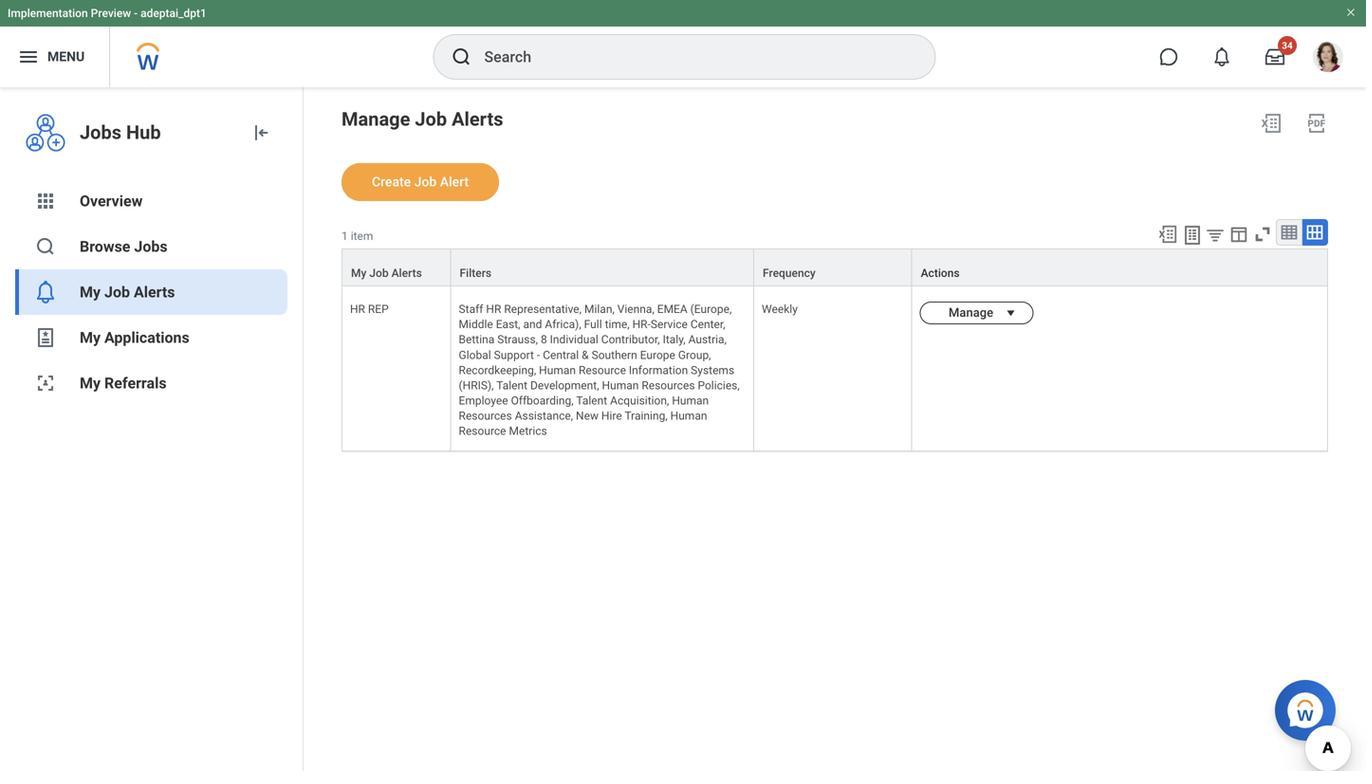 Task type: describe. For each thing, give the bounding box(es) containing it.
central
[[543, 349, 579, 362]]

europe
[[640, 349, 675, 362]]

caret down image
[[1000, 306, 1022, 321]]

fullscreen image
[[1252, 224, 1273, 245]]

vienna,
[[617, 303, 654, 316]]

bettina
[[459, 333, 495, 347]]

weekly element
[[762, 299, 798, 316]]

34
[[1282, 40, 1293, 51]]

group,
[[678, 349, 711, 362]]

individual
[[550, 333, 598, 347]]

close environment banner image
[[1345, 7, 1357, 18]]

- inside menu banner
[[134, 7, 138, 20]]

metrics
[[509, 425, 547, 438]]

browse jobs link
[[15, 224, 287, 269]]

time,
[[605, 318, 630, 331]]

alerts inside navigation pane region
[[134, 283, 175, 301]]

job inside my job alerts link
[[104, 283, 130, 301]]

my job alerts link
[[15, 269, 287, 315]]

manage for manage
[[949, 305, 993, 320]]

hr rep
[[350, 303, 389, 316]]

(europe,
[[690, 303, 732, 316]]

frequency
[[763, 267, 816, 280]]

profile logan mcneil image
[[1313, 42, 1343, 76]]

southern
[[592, 349, 637, 362]]

offboarding,
[[511, 394, 574, 408]]

expand table image
[[1306, 223, 1325, 242]]

manage row
[[342, 287, 1328, 451]]

staff hr representative, milan, vienna, emea (europe, middle east, and africa), full time, hr-service center, bettina strauss, 8 individual contributor, italy, austria, global support - central & southern europe group, recordkeeping, human resource information systems (hris), talent development, human resources policies, employee offboarding, talent acquisition, human resources assistance, new hire training, human resource metrics
[[459, 303, 743, 438]]

rep
[[368, 303, 389, 316]]

&
[[582, 349, 589, 362]]

frequency button
[[754, 250, 911, 286]]

service
[[651, 318, 688, 331]]

0 horizontal spatial jobs
[[80, 121, 121, 144]]

global
[[459, 349, 491, 362]]

employee
[[459, 394, 508, 408]]

adeptai_dpt1
[[141, 7, 207, 20]]

click to view/edit grid preferences image
[[1229, 224, 1250, 245]]

my job alerts inside popup button
[[351, 267, 422, 280]]

development,
[[530, 379, 599, 392]]

policies,
[[698, 379, 740, 392]]

systems
[[691, 364, 735, 377]]

create
[[372, 174, 411, 190]]

training,
[[625, 410, 668, 423]]

actions button
[[912, 250, 1327, 286]]

filters
[[460, 267, 492, 280]]

my referrals
[[80, 374, 167, 392]]

strauss,
[[497, 333, 538, 347]]

1 hr from the left
[[350, 303, 365, 316]]

manage button
[[920, 302, 1000, 325]]

view printable version (pdf) image
[[1306, 112, 1328, 135]]

job inside create job alert button
[[414, 174, 437, 190]]

notifications large image
[[34, 281, 57, 304]]

hub
[[126, 121, 161, 144]]

east,
[[496, 318, 520, 331]]

contributor,
[[601, 333, 660, 347]]

search image inside browse jobs link
[[34, 235, 57, 258]]

africa),
[[545, 318, 581, 331]]

milan,
[[584, 303, 615, 316]]

my inside popup button
[[351, 267, 367, 280]]

table image
[[1280, 223, 1299, 242]]

italy,
[[663, 333, 686, 347]]

hire
[[601, 410, 622, 423]]

human down the central
[[539, 364, 576, 377]]

referrals
[[104, 374, 167, 392]]

preview
[[91, 7, 131, 20]]

applications
[[104, 329, 189, 347]]

alerts inside popup button
[[391, 267, 422, 280]]

inbox large image
[[1266, 47, 1285, 66]]

my for my job alerts link
[[80, 283, 101, 301]]

1 horizontal spatial talent
[[576, 394, 607, 408]]

(hris),
[[459, 379, 494, 392]]

1
[[342, 230, 348, 243]]



Task type: locate. For each thing, give the bounding box(es) containing it.
0 vertical spatial alerts
[[452, 108, 503, 130]]

menu
[[47, 49, 85, 65]]

1 vertical spatial jobs
[[134, 238, 168, 256]]

weekly
[[762, 303, 798, 316]]

my applications link
[[15, 315, 287, 361]]

search image down the heatmap image
[[34, 235, 57, 258]]

my for my referrals link
[[80, 374, 101, 392]]

job up rep
[[369, 267, 389, 280]]

resource
[[579, 364, 626, 377], [459, 425, 506, 438]]

assistance,
[[515, 410, 573, 423]]

staff
[[459, 303, 483, 316]]

manage
[[342, 108, 410, 130], [949, 305, 993, 320]]

manage for manage job alerts
[[342, 108, 410, 130]]

and
[[523, 318, 542, 331]]

my
[[351, 267, 367, 280], [80, 283, 101, 301], [80, 329, 101, 347], [80, 374, 101, 392]]

0 vertical spatial resources
[[642, 379, 695, 392]]

1 item
[[342, 230, 373, 243]]

navigation pane region
[[0, 87, 304, 771]]

0 horizontal spatial export to excel image
[[1158, 224, 1178, 245]]

information
[[629, 364, 688, 377]]

1 horizontal spatial export to excel image
[[1260, 112, 1283, 135]]

recordkeeping,
[[459, 364, 536, 377]]

middle
[[459, 318, 493, 331]]

0 horizontal spatial talent
[[496, 379, 528, 392]]

browse
[[80, 238, 130, 256]]

- left the central
[[537, 349, 540, 362]]

new
[[576, 410, 599, 423]]

34 button
[[1254, 36, 1297, 78]]

1 vertical spatial resource
[[459, 425, 506, 438]]

job up create job alert
[[415, 108, 447, 130]]

resources down information on the top of page
[[642, 379, 695, 392]]

1 horizontal spatial -
[[537, 349, 540, 362]]

- right preview at the left of page
[[134, 7, 138, 20]]

-
[[134, 7, 138, 20], [537, 349, 540, 362]]

1 vertical spatial talent
[[576, 394, 607, 408]]

1 vertical spatial export to excel image
[[1158, 224, 1178, 245]]

job down browse jobs
[[104, 283, 130, 301]]

talent up new
[[576, 394, 607, 408]]

human up acquisition,
[[602, 379, 639, 392]]

menu banner
[[0, 0, 1366, 87]]

talent
[[496, 379, 528, 392], [576, 394, 607, 408]]

manage inside manage "button"
[[949, 305, 993, 320]]

browse jobs
[[80, 238, 168, 256]]

representative,
[[504, 303, 582, 316]]

resource down southern at left top
[[579, 364, 626, 377]]

select to filter grid data image
[[1205, 225, 1226, 245]]

manage job alerts
[[342, 108, 503, 130]]

implementation preview -   adeptai_dpt1
[[8, 7, 207, 20]]

0 vertical spatial my job alerts
[[351, 267, 422, 280]]

0 vertical spatial talent
[[496, 379, 528, 392]]

human right training,
[[670, 410, 707, 423]]

my right notifications large icon
[[80, 283, 101, 301]]

search image
[[450, 46, 473, 68], [34, 235, 57, 258]]

job
[[415, 108, 447, 130], [414, 174, 437, 190], [369, 267, 389, 280], [104, 283, 130, 301]]

export to excel image for manage job alerts
[[1260, 112, 1283, 135]]

item
[[351, 230, 373, 243]]

menu button
[[0, 27, 109, 87]]

1 horizontal spatial manage
[[949, 305, 993, 320]]

hr-
[[632, 318, 651, 331]]

row
[[342, 249, 1328, 287]]

0 horizontal spatial my job alerts
[[80, 283, 175, 301]]

export to worksheets image
[[1181, 224, 1204, 247]]

jobs hub element
[[80, 120, 234, 146]]

1 vertical spatial manage
[[949, 305, 993, 320]]

search image up manage job alerts
[[450, 46, 473, 68]]

manage up create
[[342, 108, 410, 130]]

1 horizontal spatial hr
[[486, 303, 501, 316]]

0 horizontal spatial manage
[[342, 108, 410, 130]]

0 vertical spatial export to excel image
[[1260, 112, 1283, 135]]

2 vertical spatial alerts
[[134, 283, 175, 301]]

my job alerts
[[351, 267, 422, 280], [80, 283, 175, 301]]

export to excel image left the export to worksheets "icon"
[[1158, 224, 1178, 245]]

alert
[[440, 174, 469, 190]]

1 horizontal spatial resources
[[642, 379, 695, 392]]

human down policies,
[[672, 394, 709, 408]]

filters button
[[451, 250, 753, 286]]

toolbar
[[1149, 219, 1328, 249]]

resources
[[642, 379, 695, 392], [459, 410, 512, 423]]

1 horizontal spatial jobs
[[134, 238, 168, 256]]

0 vertical spatial manage
[[342, 108, 410, 130]]

jobs left hub
[[80, 121, 121, 144]]

alerts
[[452, 108, 503, 130], [391, 267, 422, 280], [134, 283, 175, 301]]

my right my referrals image
[[80, 374, 101, 392]]

1 horizontal spatial search image
[[450, 46, 473, 68]]

my job alerts down browse jobs
[[80, 283, 175, 301]]

resources down employee
[[459, 410, 512, 423]]

export to excel image left view printable version (pdf) image
[[1260, 112, 1283, 135]]

my for my applications link
[[80, 329, 101, 347]]

0 horizontal spatial hr
[[350, 303, 365, 316]]

0 horizontal spatial resource
[[459, 425, 506, 438]]

my job alerts up rep
[[351, 267, 422, 280]]

0 horizontal spatial search image
[[34, 235, 57, 258]]

0 vertical spatial search image
[[450, 46, 473, 68]]

resource down employee
[[459, 425, 506, 438]]

1 horizontal spatial my job alerts
[[351, 267, 422, 280]]

my down 1 item
[[351, 267, 367, 280]]

hr left rep
[[350, 303, 365, 316]]

2 horizontal spatial alerts
[[452, 108, 503, 130]]

center,
[[691, 318, 725, 331]]

hr up the east,
[[486, 303, 501, 316]]

acquisition,
[[610, 394, 669, 408]]

1 horizontal spatial alerts
[[391, 267, 422, 280]]

overview
[[80, 192, 143, 210]]

jobs hub
[[80, 121, 161, 144]]

heatmap image
[[34, 190, 57, 213]]

export to excel image
[[1260, 112, 1283, 135], [1158, 224, 1178, 245]]

emea
[[657, 303, 688, 316]]

hr
[[350, 303, 365, 316], [486, 303, 501, 316]]

job left alert at the left top
[[414, 174, 437, 190]]

my job alerts button
[[343, 250, 450, 286]]

my referrals image
[[34, 372, 57, 395]]

actions
[[921, 267, 960, 280]]

Search Workday  search field
[[484, 36, 896, 78]]

transformation import image
[[250, 121, 272, 144]]

- inside staff hr representative, milan, vienna, emea (europe, middle east, and africa), full time, hr-service center, bettina strauss, 8 individual contributor, italy, austria, global support - central & southern europe group, recordkeeping, human resource information systems (hris), talent development, human resources policies, employee offboarding, talent acquisition, human resources assistance, new hire training, human resource metrics
[[537, 349, 540, 362]]

overview link
[[15, 178, 287, 224]]

8
[[541, 333, 547, 347]]

talent down recordkeeping,
[[496, 379, 528, 392]]

support
[[494, 349, 534, 362]]

row containing my job alerts
[[342, 249, 1328, 287]]

2 hr from the left
[[486, 303, 501, 316]]

my right document star icon
[[80, 329, 101, 347]]

1 vertical spatial alerts
[[391, 267, 422, 280]]

my applications
[[80, 329, 189, 347]]

my job alerts inside navigation pane region
[[80, 283, 175, 301]]

0 horizontal spatial -
[[134, 7, 138, 20]]

notifications large image
[[1213, 47, 1232, 66]]

austria,
[[688, 333, 727, 347]]

0 horizontal spatial resources
[[459, 410, 512, 423]]

1 vertical spatial my job alerts
[[80, 283, 175, 301]]

1 vertical spatial search image
[[34, 235, 57, 258]]

0 vertical spatial jobs
[[80, 121, 121, 144]]

manage left caret down image
[[949, 305, 993, 320]]

jobs
[[80, 121, 121, 144], [134, 238, 168, 256]]

jobs up my job alerts link
[[134, 238, 168, 256]]

0 horizontal spatial alerts
[[134, 283, 175, 301]]

job inside my job alerts popup button
[[369, 267, 389, 280]]

export to excel image for 1 item
[[1158, 224, 1178, 245]]

create job alert button
[[342, 163, 499, 201]]

create job alert
[[372, 174, 469, 190]]

implementation
[[8, 7, 88, 20]]

0 vertical spatial -
[[134, 7, 138, 20]]

full
[[584, 318, 602, 331]]

document star image
[[34, 326, 57, 349]]

my referrals link
[[15, 361, 287, 406]]

0 vertical spatial resource
[[579, 364, 626, 377]]

1 horizontal spatial resource
[[579, 364, 626, 377]]

hr inside staff hr representative, milan, vienna, emea (europe, middle east, and africa), full time, hr-service center, bettina strauss, 8 individual contributor, italy, austria, global support - central & southern europe group, recordkeeping, human resource information systems (hris), talent development, human resources policies, employee offboarding, talent acquisition, human resources assistance, new hire training, human resource metrics
[[486, 303, 501, 316]]

human
[[539, 364, 576, 377], [602, 379, 639, 392], [672, 394, 709, 408], [670, 410, 707, 423]]

1 vertical spatial -
[[537, 349, 540, 362]]

1 vertical spatial resources
[[459, 410, 512, 423]]

justify image
[[17, 46, 40, 68]]



Task type: vqa. For each thing, say whether or not it's contained in the screenshot.
Orders
no



